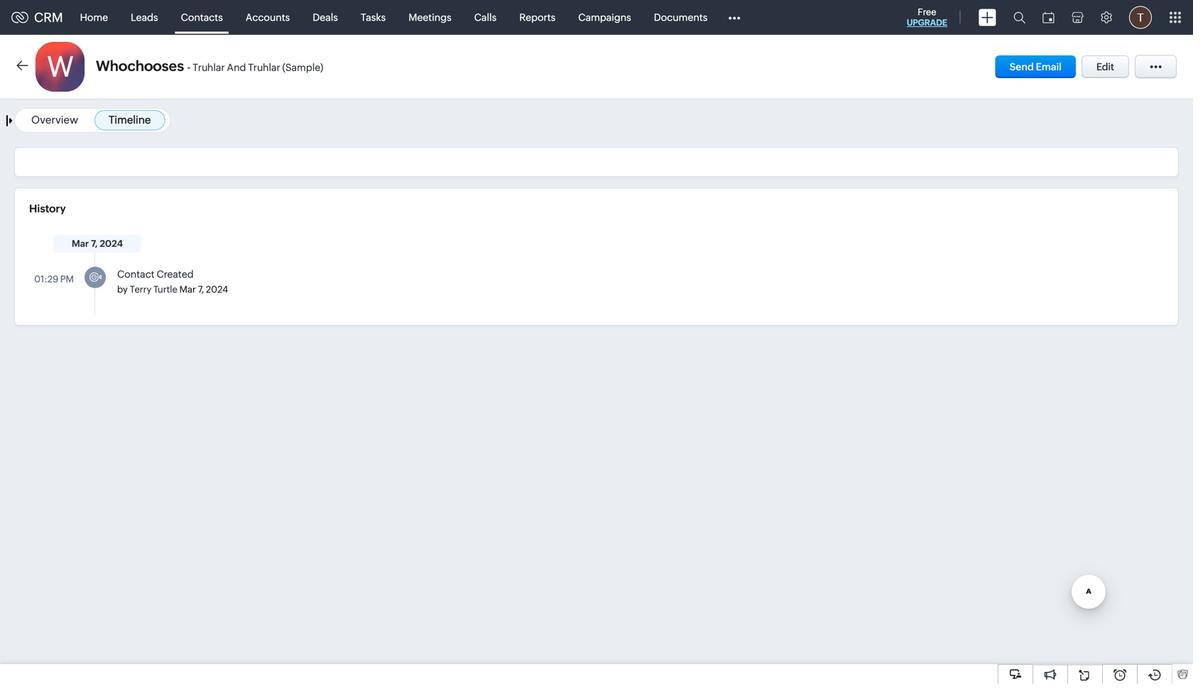 Task type: describe. For each thing, give the bounding box(es) containing it.
contacts link
[[169, 0, 234, 34]]

profile element
[[1121, 0, 1161, 34]]

create menu element
[[970, 0, 1005, 34]]

crm
[[34, 10, 63, 25]]

timeline
[[109, 114, 151, 126]]

calls link
[[463, 0, 508, 34]]

2 truhlar from the left
[[248, 62, 280, 73]]

home
[[80, 12, 108, 23]]

w
[[47, 50, 74, 83]]

history
[[29, 202, 66, 215]]

overview link
[[31, 114, 78, 126]]

7, inside contact created by terry turtle mar 7, 2024
[[198, 284, 204, 295]]

accounts
[[246, 12, 290, 23]]

tasks
[[361, 12, 386, 23]]

send email
[[1010, 61, 1062, 72]]

create menu image
[[979, 9, 997, 26]]

turtle
[[153, 284, 177, 295]]

home link
[[69, 0, 119, 34]]

deals link
[[301, 0, 349, 34]]

truhlar and truhlar (sample) link
[[193, 61, 323, 74]]

reports link
[[508, 0, 567, 34]]

2024 inside contact created by terry turtle mar 7, 2024
[[206, 284, 228, 295]]

crm link
[[11, 10, 63, 25]]

edit button
[[1082, 55, 1129, 78]]

calls
[[474, 12, 497, 23]]

0 horizontal spatial 2024
[[100, 238, 123, 249]]

mar 7, 2024
[[72, 238, 123, 249]]

whochooses
[[96, 58, 184, 74]]

send
[[1010, 61, 1034, 72]]

profile image
[[1129, 6, 1152, 29]]

send email button
[[996, 55, 1076, 78]]

documents
[[654, 12, 708, 23]]

campaigns
[[578, 12, 631, 23]]

and
[[227, 62, 246, 73]]

terry
[[130, 284, 152, 295]]



Task type: vqa. For each thing, say whether or not it's contained in the screenshot.
Fields
no



Task type: locate. For each thing, give the bounding box(es) containing it.
0 horizontal spatial mar
[[72, 238, 89, 249]]

1 horizontal spatial mar
[[179, 284, 196, 295]]

contact
[[117, 269, 155, 280]]

01:29
[[34, 274, 58, 284]]

email
[[1036, 61, 1062, 72]]

timeline link
[[109, 114, 151, 126]]

edit
[[1097, 61, 1114, 72]]

upgrade
[[907, 18, 948, 27]]

0 vertical spatial 7,
[[91, 238, 98, 249]]

logo image
[[11, 12, 28, 23]]

2024 right turtle
[[206, 284, 228, 295]]

1 horizontal spatial truhlar
[[248, 62, 280, 73]]

2024
[[100, 238, 123, 249], [206, 284, 228, 295]]

contact created by terry turtle mar 7, 2024
[[117, 269, 228, 295]]

1 vertical spatial 7,
[[198, 284, 204, 295]]

01:29 pm
[[34, 274, 74, 284]]

mar down created
[[179, 284, 196, 295]]

0 vertical spatial 2024
[[100, 238, 123, 249]]

search element
[[1005, 0, 1034, 35]]

0 horizontal spatial truhlar
[[193, 62, 225, 73]]

free upgrade
[[907, 7, 948, 27]]

calendar image
[[1043, 12, 1055, 23]]

meetings
[[409, 12, 452, 23]]

whochooses - truhlar and truhlar (sample)
[[96, 58, 323, 74]]

truhlar
[[193, 62, 225, 73], [248, 62, 280, 73]]

truhlar right -
[[193, 62, 225, 73]]

pm
[[60, 274, 74, 284]]

tasks link
[[349, 0, 397, 34]]

leads
[[131, 12, 158, 23]]

deals
[[313, 12, 338, 23]]

campaigns link
[[567, 0, 643, 34]]

1 vertical spatial 2024
[[206, 284, 228, 295]]

mar up pm
[[72, 238, 89, 249]]

documents link
[[643, 0, 719, 34]]

Other Modules field
[[719, 6, 750, 29]]

mar inside contact created by terry turtle mar 7, 2024
[[179, 284, 196, 295]]

-
[[187, 61, 190, 74]]

1 horizontal spatial 2024
[[206, 284, 228, 295]]

search image
[[1014, 11, 1026, 23]]

1 vertical spatial mar
[[179, 284, 196, 295]]

(sample)
[[282, 62, 323, 73]]

7,
[[91, 238, 98, 249], [198, 284, 204, 295]]

meetings link
[[397, 0, 463, 34]]

1 truhlar from the left
[[193, 62, 225, 73]]

contacts
[[181, 12, 223, 23]]

mar
[[72, 238, 89, 249], [179, 284, 196, 295]]

created
[[157, 269, 194, 280]]

truhlar right and at the left top
[[248, 62, 280, 73]]

0 horizontal spatial 7,
[[91, 238, 98, 249]]

0 vertical spatial mar
[[72, 238, 89, 249]]

reports
[[519, 12, 556, 23]]

leads link
[[119, 0, 169, 34]]

2024 up the contact
[[100, 238, 123, 249]]

overview
[[31, 114, 78, 126]]

by
[[117, 284, 128, 295]]

free
[[918, 7, 937, 17]]

accounts link
[[234, 0, 301, 34]]

1 horizontal spatial 7,
[[198, 284, 204, 295]]



